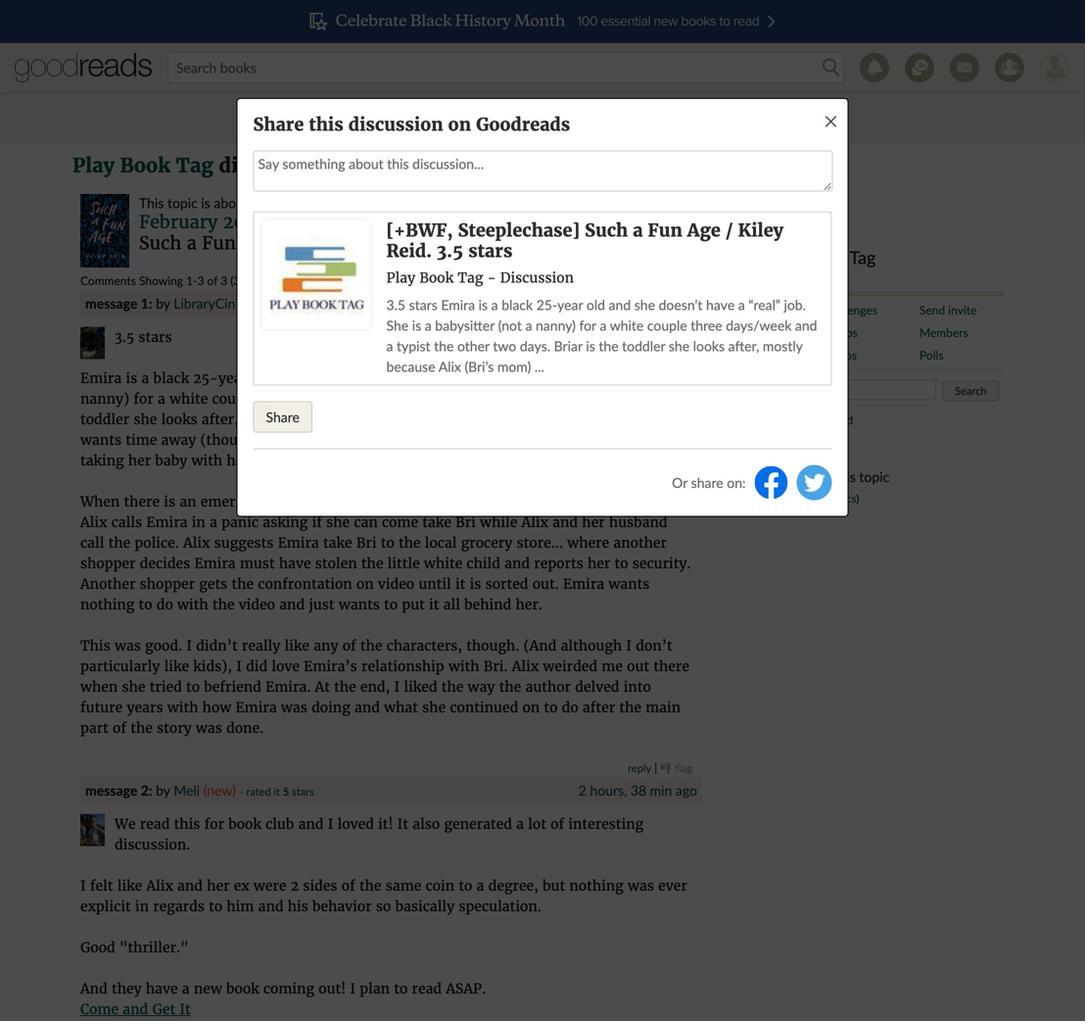 Task type: describe. For each thing, give the bounding box(es) containing it.
alix up call
[[80, 513, 107, 531]]

tag for play book tag
[[850, 246, 876, 268]]

delved
[[575, 678, 620, 696]]

comment
[[315, 273, 363, 288]]

a inside 'i felt like alix and her ex were 2 sides of the same coin to a degree, but nothing was ever explicit in regards to him and his behavior so basically speculation.'
[[477, 877, 485, 895]]

black inside the emira is a black 25-year old and she doesn't have a "real" job. she is a babysitter (not a nanny) for a white couple three days/week and a typist the other two days. briar is the toddler she looks after, mostly because alix (bri's mom) doesn't really like bri and wants time away (though emira is told alix needs quiet to write her book (despite alix taking her baby with her)).
[[153, 369, 189, 387]]

days/week inside the [+bwf, steeplechase] such a fun age / kiley reid. 3.5 stars play book tag - discussion 3.5 stars  emira is a black 25-year old and she doesn't have a "real" job. she is a babysitter (not a nanny) for a white couple three days/week and a typist the other two days. briar is the toddler she looks after, mostly because alix (bri's mom) ...
[[726, 317, 792, 334]]

like up love
[[285, 637, 310, 655]]

just
[[309, 596, 335, 613]]

him
[[227, 898, 254, 915]]

ex
[[234, 877, 250, 895]]

flag
[[675, 761, 693, 775]]

her down time
[[128, 452, 151, 469]]

nanny) inside the emira is a black 25-year old and she doesn't have a "real" job. she is a babysitter (not a nanny) for a white couple three days/week and a typist the other two days. briar is the toddler she looks after, mostly because alix (bri's mom) doesn't really like bri and wants time away (though emira is told alix needs quiet to write her book (despite alix taking her baby with her)).
[[80, 390, 129, 408]]

(not inside the [+bwf, steeplechase] such a fun age / kiley reid. 3.5 stars play book tag - discussion 3.5 stars  emira is a black 25-year old and she doesn't have a "real" job. she is a babysitter (not a nanny) for a white couple three days/week and a typist the other two days. briar is the toddler she looks after, mostly because alix (bri's mom) ...
[[498, 317, 522, 334]]

discussion.
[[115, 836, 190, 854]]

all
[[444, 596, 460, 613]]

2 hours, 38 min ago
[[579, 782, 698, 799]]

16 hours, 7 min ago
[[579, 295, 698, 312]]

particularly
[[80, 658, 160, 675]]

toddler inside the [+bwf, steeplechase] such a fun age / kiley reid. 3.5 stars play book tag - discussion 3.5 stars  emira is a black 25-year old and she doesn't have a "real" job. she is a babysitter (not a nanny) for a white couple three days/week and a typist the other two days. briar is the toddler she looks after, mostly because alix (bri's mom) ...
[[622, 338, 666, 354]]

old inside the [+bwf, steeplechase] such a fun age / kiley reid. 3.5 stars play book tag - discussion 3.5 stars  emira is a black 25-year old and she doesn't have a "real" job. she is a babysitter (not a nanny) for a white couple three days/week and a typist the other two days. briar is the toddler she looks after, mostly because alix (bri's mom) ...
[[587, 297, 606, 313]]

her up where
[[582, 513, 605, 531]]

there inside when there is an emergency at alix's house one night while emira is our with friends, alix calls emira in a panic asking if she can come take bri while alix and her husband call the police. alix suggests emira take bri to the local grocery store… where another shopper decides emira must have stolen the little white child and reports her to security. another shopper gets the confrontation on video until it is sorted out. emira wants nothing to do with the video and just wants to put it all behind her.
[[124, 493, 160, 511]]

comments
[[80, 273, 136, 288]]

to inside and they have a new book coming out! i plan to read asap. come and get it
[[394, 980, 408, 998]]

books inside books mentioned in this topic come and get it ( other topics )
[[710, 468, 748, 485]]

part
[[80, 719, 109, 737]]

1 vertical spatial wants
[[609, 575, 650, 593]]

store…
[[517, 534, 563, 552]]

about
[[214, 195, 249, 211]]

friend requests image
[[996, 53, 1025, 82]]

fun inside this topic is about such a fun age 9 views
[[295, 195, 318, 211]]

two inside the emira is a black 25-year old and she doesn't have a "real" job. she is a babysitter (not a nanny) for a white couple three days/week and a typist the other two days. briar is the toddler she looks after, mostly because alix (bri's mom) doesn't really like bri and wants time away (though emira is told alix needs quiet to write her book (despite alix taking her baby with her)).
[[529, 390, 554, 408]]

mentioned
[[751, 468, 816, 485]]

share
[[691, 474, 724, 491]]

love
[[272, 658, 300, 675]]

two inside the [+bwf, steeplechase] such a fun age / kiley reid. 3.5 stars play book tag - discussion 3.5 stars  emira is a black 25-year old and she doesn't have a "real" job. she is a babysitter (not a nanny) for a white couple three days/week and a typist the other two days. briar is the toddler she looks after, mostly because alix (bri's mom) ...
[[493, 338, 517, 354]]

to left put
[[384, 596, 398, 613]]

the right at
[[334, 678, 356, 696]]

really inside this was good. i didn't really like any of the characters, though. (and although i don't particularly like kids), i did love emira's relationship with bri. alix weirded me out there when she tried to befriend emira. at the end, i liked the way the author delved into future years with how emira was doing and what she continued on to do after the main part of the story was done.
[[242, 637, 281, 655]]

was down how
[[196, 719, 222, 737]]

1 horizontal spatial doesn't
[[471, 411, 522, 428]]

challenges link
[[822, 301, 920, 319]]

when there is an emergency at alix's house one night while emira is our with friends, alix calls emira in a panic asking if she can come take bri while alix and her husband call the police. alix suggests emira take bri to the local grocery store… where another shopper decides emira must have stolen the little white child and reports her to security. another shopper gets the confrontation on video until it is sorted out. emira wants nothing to do with the video and just wants to put it all behind her.
[[80, 493, 691, 613]]

1-
[[186, 273, 197, 288]]

by for read
[[156, 782, 170, 799]]

baby
[[155, 452, 187, 469]]

min for was
[[650, 782, 673, 799]]

alix right "told"
[[352, 431, 379, 449]]

this inside books mentioned in this topic come and get it ( other topics )
[[834, 468, 856, 485]]

generated
[[444, 815, 512, 833]]

main
[[646, 699, 681, 716]]

with down gets
[[177, 596, 208, 613]]

the down into
[[620, 699, 642, 716]]

and left photos
[[796, 317, 818, 334]]

i up out
[[627, 637, 632, 655]]

on inside when there is an emergency at alix's house one night while emira is our with friends, alix calls emira in a panic asking if she can come take bri while alix and her husband call the police. alix suggests emira take bri to the local grocery store… where another shopper decides emira must have stolen the little white child and reports her to security. another shopper gets the confrontation on video until it is sorted out. emira wants nothing to do with the video and just wants to put it all behind her.
[[357, 575, 374, 593]]

gets
[[199, 575, 228, 593]]

taking
[[80, 452, 124, 469]]

inbox image
[[951, 53, 980, 82]]

(despite
[[587, 431, 642, 449]]

the down the must
[[232, 575, 254, 593]]

hours, for nothing
[[590, 782, 627, 799]]

such inside the [+bwf, steeplechase] such a fun age / kiley reid. 3.5 stars play book tag - discussion 3.5 stars  emira is a black 25-year old and she doesn't have a "real" job. she is a babysitter (not a nanny) for a white couple three days/week and a typist the other two days. briar is the toddler she looks after, mostly because alix (bri's mom) ...
[[585, 220, 628, 242]]

the up quiet
[[434, 338, 454, 354]]

rated for were
[[246, 785, 271, 798]]

views
[[666, 212, 693, 225]]

of left color
[[353, 211, 371, 233]]

1 horizontal spatial share button
[[710, 201, 778, 219]]

have inside the [+bwf, steeplechase] such a fun age / kiley reid. 3.5 stars play book tag - discussion 3.5 stars  emira is a black 25-year old and she doesn't have a "real" job. she is a babysitter (not a nanny) for a white couple three days/week and a typist the other two days. briar is the toddler she looks after, mostly because alix (bri's mom) ...
[[707, 297, 735, 313]]

0 horizontal spatial 3
[[197, 273, 204, 288]]

reply
[[628, 761, 652, 775]]

0 horizontal spatial come and get it link
[[80, 1001, 191, 1018]]

on inside this was good. i didn't really like any of the characters, though. (and although i don't particularly like kids), i did love emira's relationship with bri. alix weirded me out there when she tried to befriend emira. at the end, i liked the way the author delved into future years with how emira was doing and what she continued on to do after the main part of the story was done.
[[523, 699, 540, 716]]

dismiss image
[[824, 114, 839, 129]]

same
[[386, 877, 422, 895]]

0 horizontal spatial share button
[[253, 401, 313, 433]]

0 horizontal spatial shopper
[[80, 555, 136, 572]]

(bri's inside the [+bwf, steeplechase] such a fun age / kiley reid. 3.5 stars play book tag - discussion 3.5 stars  emira is a black 25-year old and she doesn't have a "real" job. she is a babysitter (not a nanny) for a white couple three days/week and a typist the other two days. briar is the toddler she looks after, mostly because alix (bri's mom) ...
[[465, 358, 494, 375]]

stars down >     [+bwf, steeplechase] such a fun age / kiley reid. 3.5 stars
[[409, 297, 438, 313]]

discussions link
[[710, 346, 822, 364]]

there inside this was good. i didn't really like any of the characters, though. (and although i don't particularly like kids), i did love emira's relationship with bri. alix weirded me out there when she tried to befriend emira. at the end, i liked the way the author delved into future years with how emira was doing and what she continued on to do after the main part of the story was done.
[[654, 658, 690, 675]]

play book tag discussion
[[73, 153, 324, 178]]

decides
[[140, 555, 190, 572]]

can
[[354, 513, 378, 531]]

stars up discussion
[[469, 240, 513, 262]]

25- inside the emira is a black 25-year old and she doesn't have a "real" job. she is a babysitter (not a nanny) for a white couple three days/week and a typist the other two days. briar is the toddler she looks after, mostly because alix (bri's mom) doesn't really like bri and wants time away (though emira is told alix needs quiet to write her book (despite alix taking her baby with her)).
[[193, 369, 218, 387]]

the down gets
[[213, 596, 235, 613]]

future
[[80, 699, 123, 716]]

like up tried
[[164, 658, 189, 675]]

comments showing 1-3 of 3 (3 new)
[[80, 273, 268, 288]]

i inside and they have a new book coming out! i plan to read asap. come and get it
[[350, 980, 356, 998]]

the down 16 hours, 7 min ago link
[[599, 338, 619, 354]]

doesn't inside the [+bwf, steeplechase] such a fun age / kiley reid. 3.5 stars play book tag - discussion 3.5 stars  emira is a black 25-year old and she doesn't have a "real" job. she is a babysitter (not a nanny) for a white couple three days/week and a typist the other two days. briar is the toddler she looks after, mostly because alix (bri's mom) ...
[[659, 297, 703, 313]]

how
[[203, 699, 232, 716]]

one
[[385, 493, 410, 511]]

and down were
[[258, 898, 284, 915]]

get inside books mentioned in this topic come and get it ( other topics )
[[766, 491, 785, 505]]

>     [+bwf, steeplechase] such a fun age / kiley reid. 3.5 stars
[[139, 211, 636, 254]]

play for play book tag
[[769, 246, 801, 268]]

discussions
[[710, 348, 772, 362]]

with right our
[[585, 493, 616, 511]]

it left all
[[429, 596, 439, 613]]

her down where
[[588, 555, 611, 572]]

this inside we read this for book club and i loved it! it also generated a lot of interesting discussion.
[[174, 815, 200, 833]]

0 vertical spatial discussion
[[349, 114, 444, 136]]

i up what
[[394, 678, 400, 696]]

1 horizontal spatial come and get it link
[[710, 491, 795, 505]]

Share text text field
[[253, 151, 834, 192]]

with up story
[[167, 699, 198, 716]]

[+bwf, steeplechase] such a fun age / kiley reid. 3.5 stars image
[[262, 221, 371, 329]]

she up "told"
[[307, 369, 330, 387]]

members
[[920, 325, 969, 340]]

mark unread
[[789, 413, 854, 427]]

1 vertical spatial doesn't
[[335, 369, 386, 387]]

quiet
[[426, 431, 461, 449]]

couple inside the emira is a black 25-year old and she doesn't have a "real" job. she is a babysitter (not a nanny) for a white couple three days/week and a typist the other two days. briar is the toddler she looks after, mostly because alix (bri's mom) doesn't really like bri and wants time away (though emira is told alix needs quiet to write her book (despite alix taking her baby with her)).
[[212, 390, 257, 408]]

send invite members polls
[[920, 303, 977, 362]]

3.5 inside >     [+bwf, steeplechase] such a fun age / kiley reid. 3.5 stars
[[391, 232, 417, 254]]

rated for and
[[282, 298, 307, 311]]

bri.
[[484, 658, 508, 675]]

ago for emira is a black 25-year old and she doesn't have a "real" job. she is a babysitter (not a nanny) for a white couple three days/week and a typist the other two days. briar is the toddler she looks after, mostly because alix (bri's mom) doesn't really like bri and wants time away (though emira is told alix needs quiet to write her book (despite alix taking her baby with her)).
[[676, 295, 698, 312]]

the up write
[[462, 390, 484, 408]]

polls
[[920, 348, 944, 362]]

and down our
[[553, 513, 578, 531]]

(new) for stars
[[239, 295, 272, 312]]

typist inside the emira is a black 25-year old and she doesn't have a "real" job. she is a babysitter (not a nanny) for a white couple three days/week and a typist the other two days. briar is the toddler she looks after, mostly because alix (bri's mom) doesn't really like bri and wants time away (though emira is told alix needs quiet to write her book (despite alix taking her baby with her)).
[[418, 390, 458, 408]]

alix up the store…
[[522, 513, 549, 531]]

local
[[425, 534, 457, 552]]

she left the 'bookshelf'
[[669, 338, 690, 354]]

and up (despite
[[623, 411, 648, 428]]

|
[[655, 760, 658, 775]]

don't
[[636, 637, 673, 655]]

this was good. i didn't really like any of the characters, though. (and although i don't particularly like kids), i did love emira's relationship with bri. alix weirded me out there when she tried to befriend emira. at the end, i liked the way the author delved into future years with how emira was doing and what she continued on to do after the main part of the story was done.
[[80, 637, 690, 737]]

confrontation
[[258, 575, 352, 593]]

she inside the emira is a black 25-year old and she doesn't have a "real" job. she is a babysitter (not a nanny) for a white couple three days/week and a typist the other two days. briar is the toddler she looks after, mostly because alix (bri's mom) doesn't really like bri and wants time away (though emira is told alix needs quiet to write her book (despite alix taking her baby with her)).
[[515, 369, 539, 387]]

come inside books mentioned in this topic come and get it ( other topics )
[[710, 491, 741, 505]]

topic inside books mentioned in this topic come and get it ( other topics )
[[860, 468, 890, 485]]

weirded
[[543, 658, 598, 675]]

after, inside the emira is a black 25-year old and she doesn't have a "real" job. she is a babysitter (not a nanny) for a white couple three days/week and a typist the other two days. briar is the toddler she looks after, mostly because alix (bri's mom) doesn't really like bri and wants time away (though emira is told alix needs quiet to write her book (despite alix taking her baby with her)).
[[202, 411, 239, 428]]

0 vertical spatial share
[[253, 114, 304, 136]]

she up time
[[134, 411, 157, 428]]

(3
[[231, 273, 241, 288]]

of right any
[[343, 637, 356, 655]]

share button
[[710, 194, 778, 225]]

and inside books mentioned in this topic come and get it ( other topics )
[[744, 491, 763, 505]]

goodreads
[[476, 114, 571, 136]]

mark unread link
[[789, 413, 854, 427]]

topic inside this topic is about such a fun age 9 views
[[168, 195, 198, 211]]

way
[[468, 678, 495, 696]]

3.5 down >     [+bwf, steeplechase] such a fun age / kiley reid. 3.5 stars
[[387, 297, 406, 313]]

typist inside the [+bwf, steeplechase] such a fun age / kiley reid. 3.5 stars play book tag - discussion 3.5 stars  emira is a black 25-year old and she doesn't have a "real" job. she is a babysitter (not a nanny) for a white couple three days/week and a typist the other two days. briar is the toddler she looks after, mostly because alix (bri's mom) ...
[[397, 338, 431, 354]]

[+bwf, steeplechase] such a fun age / kiley reid. 3.5 stars play book tag - discussion 3.5 stars  emira is a black 25-year old and she doesn't have a "real" job. she is a babysitter (not a nanny) for a white couple three days/week and a typist the other two days. briar is the toddler she looks after, mostly because alix (bri's mom) ...
[[387, 220, 818, 375]]

days. inside the emira is a black 25-year old and she doesn't have a "real" job. she is a babysitter (not a nanny) for a white couple three days/week and a typist the other two days. briar is the toddler she looks after, mostly because alix (bri's mom) doesn't really like bri and wants time away (though emira is told alix needs quiet to write her book (despite alix taking her baby with her)).
[[559, 390, 594, 408]]

new
[[194, 980, 222, 998]]

this for this was good. i didn't really like any of the characters, though. (and although i don't particularly like kids), i did love emira's relationship with bri. alix weirded me out there when she tried to befriend emira. at the end, i liked the way the author delved into future years with how emira was doing and what she continued on to do after the main part of the story was done.
[[80, 637, 110, 655]]

- inside the [+bwf, steeplechase] such a fun age / kiley reid. 3.5 stars play book tag - discussion 3.5 stars  emira is a black 25-year old and she doesn't have a "real" job. she is a babysitter (not a nanny) for a white couple three days/week and a typist the other two days. briar is the toddler she looks after, mostly because alix (bri's mom) ...
[[488, 269, 496, 287]]

the up or
[[652, 390, 674, 408]]

at
[[315, 678, 330, 696]]

0 horizontal spatial bri
[[357, 534, 377, 552]]

was down emira.
[[281, 699, 308, 716]]

because inside the emira is a black 25-year old and she doesn't have a "real" job. she is a babysitter (not a nanny) for a white couple three days/week and a typist the other two days. briar is the toddler she looks after, mostly because alix (bri's mom) doesn't really like bri and wants time away (though emira is told alix needs quiet to write her book (despite alix taking her baby with her)).
[[294, 411, 348, 428]]

of inside 'i felt like alix and her ex were 2 sides of the same coin to a degree, but nothing was ever explicit in regards to him and his behavior so basically speculation.'
[[342, 877, 355, 895]]

white inside the [+bwf, steeplechase] such a fun age / kiley reid. 3.5 stars play book tag - discussion 3.5 stars  emira is a black 25-year old and she doesn't have a "real" job. she is a babysitter (not a nanny) for a white couple three days/week and a typist the other two days. briar is the toddler she looks after, mostly because alix (bri's mom) ...
[[610, 317, 644, 334]]

1 horizontal spatial shopper
[[140, 575, 195, 593]]

end,
[[361, 678, 390, 696]]

1 vertical spatial take
[[323, 534, 352, 552]]

unread
[[818, 413, 854, 427]]

they
[[112, 980, 142, 998]]

0 vertical spatial take
[[423, 513, 452, 531]]

to left him
[[209, 898, 223, 915]]

3.5 down >
[[437, 240, 464, 262]]

explicit
[[80, 898, 131, 915]]

fun inside the [+bwf, steeplechase] such a fun age / kiley reid. 3.5 stars play book tag - discussion 3.5 stars  emira is a black 25-year old and she doesn't have a "real" job. she is a babysitter (not a nanny) for a white couple three days/week and a typist the other two days. briar is the toddler she looks after, mostly because alix (bri's mom) ...
[[648, 220, 683, 242]]

do inside this was good. i didn't really like any of the characters, though. (and although i don't particularly like kids), i did love emira's relationship with bri. alix weirded me out there when she tried to befriend emira. at the end, i liked the way the author delved into future years with how emira was doing and what she continued on to do after the main part of the story was done.
[[562, 699, 579, 716]]

play book tag link
[[73, 153, 214, 178]]

have inside and they have a new book coming out! i plan to read asap. come and get it
[[146, 980, 178, 998]]

0 vertical spatial video
[[378, 575, 415, 593]]

0 horizontal spatial discussion
[[219, 153, 324, 178]]

her right write
[[523, 431, 546, 449]]

to down 'come'
[[381, 534, 395, 552]]

kiley inside >     [+bwf, steeplechase] such a fun age / kiley reid. 3.5 stars
[[292, 232, 337, 254]]

get inside and they have a new book coming out! i plan to read asap. come and get it
[[152, 1001, 176, 1018]]

mostly inside the [+bwf, steeplechase] such a fun age / kiley reid. 3.5 stars play book tag - discussion 3.5 stars  emira is a black 25-year old and she doesn't have a "real" job. she is a babysitter (not a nanny) for a white couple three days/week and a typist the other two days. briar is the toddler she looks after, mostly because alix (bri's mom) ...
[[763, 338, 803, 354]]

befriend
[[204, 678, 262, 696]]

stars down 1:
[[139, 328, 172, 346]]

was inside 'i felt like alix and her ex were 2 sides of the same coin to a degree, but nothing was ever explicit in regards to him and his behavior so basically speculation.'
[[628, 877, 655, 895]]

alix right (despite
[[646, 431, 673, 449]]

she right 16
[[635, 297, 656, 313]]

because inside the [+bwf, steeplechase] such a fun age / kiley reid. 3.5 stars play book tag - discussion 3.5 stars  emira is a black 25-year old and she doesn't have a "real" job. she is a babysitter (not a nanny) for a white couple three days/week and a typist the other two days. briar is the toddler she looks after, mostly because alix (bri's mom) ...
[[387, 358, 436, 375]]

and up regards
[[177, 877, 203, 895]]

(bri's inside the emira is a black 25-year old and she doesn't have a "real" job. she is a babysitter (not a nanny) for a white couple three days/week and a typist the other two days. briar is the toddler she looks after, mostly because alix (bri's mom) doesn't really like bri and wants time away (though emira is told alix needs quiet to write her book (despite alix taking her baby with her)).
[[383, 411, 421, 428]]

like inside 'i felt like alix and her ex were 2 sides of the same coin to a degree, but nothing was ever explicit in regards to him and his behavior so basically speculation.'
[[117, 877, 142, 895]]

it!
[[378, 815, 393, 833]]

it up all
[[456, 575, 466, 593]]

color
[[376, 211, 423, 233]]

bri inside the emira is a black 25-year old and she doesn't have a "real" job. she is a babysitter (not a nanny) for a white couple three days/week and a typist the other two days. briar is the toddler she looks after, mostly because alix (bri's mom) doesn't really like bri and wants time away (though emira is told alix needs quiet to write her book (despite alix taking her baby with her)).
[[598, 411, 618, 428]]

to up good.
[[139, 596, 152, 613]]

until
[[419, 575, 452, 593]]

videos link
[[822, 346, 920, 364]]

she up years
[[122, 678, 146, 696]]

or share on:
[[672, 474, 746, 491]]

days/week inside the emira is a black 25-year old and she doesn't have a "real" job. she is a babysitter (not a nanny) for a white couple three days/week and a typist the other two days. briar is the toddler she looks after, mostly because alix (bri's mom) doesn't really like bri and wants time away (though emira is told alix needs quiet to write her book (despite alix taking her baby with her)).
[[301, 390, 373, 408]]

me
[[602, 658, 623, 675]]

181217 image
[[710, 233, 759, 282]]

though.
[[467, 637, 520, 655]]

was up "particularly"
[[115, 637, 141, 655]]

Search for books to add to your shelves search field
[[168, 52, 845, 83]]

other inside the [+bwf, steeplechase] such a fun age / kiley reid. 3.5 stars play book tag - discussion 3.5 stars  emira is a black 25-year old and she doesn't have a "real" job. she is a babysitter (not a nanny) for a white couple three days/week and a typist the other two days. briar is the toddler she looks after, mostly because alix (bri's mom) ...
[[458, 338, 490, 354]]

felt
[[90, 877, 113, 895]]

couple inside the [+bwf, steeplechase] such a fun age / kiley reid. 3.5 stars play book tag - discussion 3.5 stars  emira is a black 25-year old and she doesn't have a "real" job. she is a babysitter (not a nanny) for a white couple three days/week and a typist the other two days. briar is the toddler she looks after, mostly because alix (bri's mom) ...
[[648, 317, 688, 334]]

out.
[[533, 575, 559, 593]]

>
[[428, 211, 440, 233]]

sorted
[[486, 575, 529, 593]]

looks inside the [+bwf, steeplechase] such a fun age / kiley reid. 3.5 stars play book tag - discussion 3.5 stars  emira is a black 25-year old and she doesn't have a "real" job. she is a babysitter (not a nanny) for a white couple three days/week and a typist the other two days. briar is the toddler she looks after, mostly because alix (bri's mom) ...
[[693, 338, 725, 354]]

this for this topic is about such a fun age 9 views
[[139, 195, 164, 211]]

of right part
[[113, 719, 126, 737]]

read inside and they have a new book coming out! i plan to read asap. come and get it
[[412, 980, 442, 998]]

librarycin
[[174, 295, 236, 312]]

of right 1-
[[207, 273, 218, 288]]

to down another
[[615, 555, 629, 572]]

a inside when there is an emergency at alix's house one night while emira is our with friends, alix calls emira in a panic asking if she can come take bri while alix and her husband call the police. alix suggests emira take bri to the local grocery store… where another shopper decides emira must have stolen the little white child and reports her to security. another shopper gets the confrontation on video until it is sorted out. emira wants nothing to do with the video and just wants to put it all behind her.
[[210, 513, 217, 531]]

and down post
[[277, 369, 303, 387]]

alix up decides
[[183, 534, 210, 552]]

book inside we read this for book club and i loved it! it also generated a lot of interesting discussion.
[[229, 815, 262, 833]]

write
[[483, 431, 519, 449]]

the left way
[[442, 678, 464, 696]]

doing
[[312, 699, 351, 716]]

it inside and they have a new book coming out! i plan to read asap. come and get it
[[180, 1001, 191, 1018]]

and left 7
[[609, 297, 631, 313]]

i left did
[[236, 658, 242, 675]]

/ inside the [+bwf, steeplechase] such a fun age / kiley reid. 3.5 stars play book tag - discussion 3.5 stars  emira is a black 25-year old and she doesn't have a "real" job. she is a babysitter (not a nanny) for a white couple three days/week and a typist the other two days. briar is the toddler she looks after, mostly because alix (bri's mom) ...
[[726, 220, 734, 242]]

days. inside the [+bwf, steeplechase] such a fun age / kiley reid. 3.5 stars play book tag - discussion 3.5 stars  emira is a black 25-year old and she doesn't have a "real" job. she is a babysitter (not a nanny) for a white couple three days/week and a typist the other two days. briar is the toddler she looks after, mostly because alix (bri's mom) ...
[[520, 338, 551, 354]]

emira.
[[266, 678, 311, 696]]

such inside this topic is about such a fun age 9 views
[[252, 195, 282, 211]]

and they have a new book coming out! i plan to read asap. come and get it
[[80, 980, 486, 1018]]

1 horizontal spatial bri
[[456, 513, 476, 531]]

briar inside the emira is a black 25-year old and she doesn't have a "real" job. she is a babysitter (not a nanny) for a white couple three days/week and a typist the other two days. briar is the toddler she looks after, mostly because alix (bri's mom) doesn't really like bri and wants time away (though emira is told alix needs quiet to write her book (despite alix taking her baby with her)).
[[598, 390, 632, 408]]

mom) inside the [+bwf, steeplechase] such a fun age / kiley reid. 3.5 stars play book tag - discussion 3.5 stars  emira is a black 25-year old and she doesn't have a "real" job. she is a babysitter (not a nanny) for a white couple three days/week and a typist the other two days. briar is the toddler she looks after, mostly because alix (bri's mom) ...
[[498, 358, 531, 375]]

to down author
[[544, 699, 558, 716]]

alix inside the [+bwf, steeplechase] such a fun age / kiley reid. 3.5 stars play book tag - discussion 3.5 stars  emira is a black 25-year old and she doesn't have a "real" job. she is a babysitter (not a nanny) for a white couple three days/week and a typist the other two days. briar is the toddler she looks after, mostly because alix (bri's mom) ...
[[439, 358, 461, 375]]

0 vertical spatial while
[[455, 493, 492, 511]]

in inside 'i felt like alix and her ex were 2 sides of the same coin to a degree, but nothing was ever explicit in regards to him and his behavior so basically speculation.'
[[135, 898, 149, 915]]

send invite link
[[920, 301, 991, 319]]

and up sorted at the left of the page
[[505, 555, 530, 572]]

my books link
[[391, 92, 519, 141]]

3.5 right librarycin | 10321 comments icon
[[115, 328, 134, 346]]

2 vertical spatial share
[[266, 409, 300, 425]]

good "thriller."
[[80, 939, 189, 956]]

tried
[[150, 678, 182, 696]]

i right good.
[[187, 637, 192, 655]]

the down years
[[131, 719, 153, 737]]

(new) for read
[[203, 782, 236, 799]]

a inside we read this for book club and i loved it! it also generated a lot of interesting discussion.
[[517, 815, 524, 833]]

alix inside this was good. i didn't really like any of the characters, though. (and although i don't particularly like kids), i did love emira's relationship with bri. alix weirded me out there when she tried to befriend emira. at the end, i liked the way the author delved into future years with how emira was doing and what she continued on to do after the main part of the story was done.
[[512, 658, 539, 675]]

book for play book tag discussion
[[120, 153, 171, 178]]

characters,
[[387, 637, 463, 655]]

emira inside this was good. i didn't really like any of the characters, though. (and although i don't particularly like kids), i did love emira's relationship with bri. alix weirded me out there when she tried to befriend emira. at the end, i liked the way the author delved into future years with how emira was doing and what she continued on to do after the main part of the story was done.
[[236, 699, 277, 716]]

other inside the emira is a black 25-year old and she doesn't have a "real" job. she is a babysitter (not a nanny) for a white couple three days/week and a typist the other two days. briar is the toddler she looks after, mostly because alix (bri's mom) doesn't really like bri and wants time away (though emira is told alix needs quiet to write her book (despite alix taking her baby with her)).
[[488, 390, 525, 408]]

0 vertical spatial 2
[[579, 782, 587, 799]]

we
[[115, 815, 136, 833]]

grocery
[[461, 534, 513, 552]]

the down calls
[[108, 534, 131, 552]]

ago for i felt like alix and her ex were 2 sides of the same coin to a degree, but nothing was ever explicit in regards to him and his behavior so basically speculation.
[[676, 782, 698, 799]]

black inside the [+bwf, steeplechase] such a fun age / kiley reid. 3.5 stars play book tag - discussion 3.5 stars  emira is a black 25-year old and she doesn't have a "real" job. she is a babysitter (not a nanny) for a white couple three days/week and a typist the other two days. briar is the toddler she looks after, mostly because alix (bri's mom) ...
[[502, 297, 533, 313]]



Task type: locate. For each thing, give the bounding box(es) containing it.
looks down group
[[693, 338, 725, 354]]

nanny) up time
[[80, 390, 129, 408]]

2024:
[[223, 211, 273, 233]]

stars inside message 2: by meli (new) - rated it 5 stars
[[292, 785, 314, 798]]

0 vertical spatial topic
[[168, 195, 198, 211]]

0 horizontal spatial books
[[447, 107, 489, 126]]

i left loved
[[328, 815, 334, 833]]

and up needs
[[377, 390, 403, 408]]

0 horizontal spatial age
[[241, 232, 274, 254]]

0 vertical spatial couple
[[648, 317, 688, 334]]

share button
[[710, 201, 778, 219], [253, 401, 313, 433]]

(not
[[498, 317, 522, 334], [644, 369, 673, 387]]

this topic is about such a fun age 9 views
[[139, 195, 693, 225]]

kiley inside the [+bwf, steeplechase] such a fun age / kiley reid. 3.5 stars play book tag - discussion 3.5 stars  emira is a black 25-year old and she doesn't have a "real" job. she is a babysitter (not a nanny) for a white couple three days/week and a typist the other two days. briar is the toddler she looks after, mostly because alix (bri's mom) ...
[[739, 220, 784, 242]]

like inside the emira is a black 25-year old and she doesn't have a "real" job. she is a babysitter (not a nanny) for a white couple three days/week and a typist the other two days. briar is the toddler she looks after, mostly because alix (bri's mom) doesn't really like bri and wants time away (though emira is told alix needs quiet to write her book (despite alix taking her baby with her)).
[[569, 411, 594, 428]]

her
[[523, 431, 546, 449], [128, 452, 151, 469], [582, 513, 605, 531], [588, 555, 611, 572], [207, 877, 230, 895]]

my books
[[421, 107, 489, 126]]

nothing
[[80, 596, 135, 613], [570, 877, 624, 895]]

book inside the emira is a black 25-year old and she doesn't have a "real" job. she is a babysitter (not a nanny) for a white couple three days/week and a typist the other two days. briar is the toddler she looks after, mostly because alix (bri's mom) doesn't really like bri and wants time away (though emira is told alix needs quiet to write her book (despite alix taking her baby with her)).
[[550, 431, 583, 449]]

0 vertical spatial this
[[139, 195, 164, 211]]

min
[[650, 295, 673, 312], [650, 782, 673, 799]]

really
[[526, 411, 565, 428], [242, 637, 281, 655]]

hours, left 7
[[598, 295, 635, 312]]

do down decides
[[157, 596, 173, 613]]

she inside when there is an emergency at alix's house one night while emira is our with friends, alix calls emira in a panic asking if she can come take bri while alix and her husband call the police. alix suggests emira take bri to the local grocery store… where another shopper decides emira must have stolen the little white child and reports her to security. another shopper gets the confrontation on video until it is sorted out. emira wants nothing to do with the video and just wants to put it all behind her.
[[326, 513, 350, 531]]

- for of
[[240, 785, 244, 798]]

stars inside >     [+bwf, steeplechase] such a fun age / kiley reid. 3.5 stars
[[422, 232, 465, 254]]

0 horizontal spatial couple
[[212, 390, 257, 408]]

done.
[[226, 719, 264, 737]]

and down they
[[123, 1001, 148, 1018]]

and inside and they have a new book coming out! i plan to read asap. come and get it
[[123, 1001, 148, 1018]]

it inside message 1: by librarycin (new) - rated it 3 stars
[[309, 298, 316, 311]]

a inside >     [+bwf, steeplechase] such a fun age / kiley reid. 3.5 stars
[[187, 232, 197, 254]]

1 ago from the top
[[676, 295, 698, 312]]

2 vertical spatial for
[[204, 815, 224, 833]]

0 vertical spatial "real"
[[749, 297, 781, 313]]

and inside we read this for book club and i loved it! it also generated a lot of interesting discussion.
[[298, 815, 324, 833]]

the up little
[[399, 534, 421, 552]]

message for we read this for book club and i loved it! it also generated a lot of interesting discussion.
[[85, 782, 138, 799]]

2 horizontal spatial 3
[[319, 298, 325, 311]]

tag
[[176, 153, 214, 178], [850, 246, 876, 268], [458, 269, 483, 287]]

book up february
[[120, 153, 171, 178]]

lot
[[528, 815, 547, 833]]

book up challenges
[[806, 246, 846, 268]]

3 left (3
[[221, 273, 228, 288]]

job. inside the [+bwf, steeplechase] such a fun age / kiley reid. 3.5 stars play book tag - discussion 3.5 stars  emira is a black 25-year old and she doesn't have a "real" job. she is a babysitter (not a nanny) for a white couple three days/week and a typist the other two days. briar is the toddler she looks after, mostly because alix (bri's mom) ...
[[784, 297, 806, 313]]

read inside we read this for book club and i loved it! it also generated a lot of interesting discussion.
[[140, 815, 170, 833]]

0 vertical spatial this
[[309, 114, 344, 136]]

1 horizontal spatial job.
[[784, 297, 806, 313]]

play inside the [+bwf, steeplechase] such a fun age / kiley reid. 3.5 stars play book tag - discussion 3.5 stars  emira is a black 25-year old and she doesn't have a "real" job. she is a babysitter (not a nanny) for a white couple three days/week and a typist the other two days. briar is the toddler she looks after, mostly because alix (bri's mom) ...
[[387, 269, 416, 287]]

group
[[710, 303, 743, 317]]

2 horizontal spatial such
[[585, 220, 628, 242]]

book right new
[[226, 980, 259, 998]]

after, inside the [+bwf, steeplechase] such a fun age / kiley reid. 3.5 stars play book tag - discussion 3.5 stars  emira is a black 25-year old and she doesn't have a "real" job. she is a babysitter (not a nanny) for a white couple three days/week and a typist the other two days. briar is the toddler she looks after, mostly because alix (bri's mom) ...
[[729, 338, 760, 354]]

play book tag
[[769, 246, 876, 268]]

really inside the emira is a black 25-year old and she doesn't have a "real" job. she is a babysitter (not a nanny) for a white couple three days/week and a typist the other two days. briar is the toddler she looks after, mostly because alix (bri's mom) doesn't really like bri and wants time away (though emira is told alix needs quiet to write her book (despite alix taking her baby with her)).
[[526, 411, 565, 428]]

for inside we read this for book club and i loved it! it also generated a lot of interesting discussion.
[[204, 815, 224, 833]]

my group discussions image
[[905, 53, 935, 82]]

have up the 'bookshelf'
[[707, 297, 735, 313]]

briar inside the [+bwf, steeplechase] such a fun age / kiley reid. 3.5 stars play book tag - discussion 3.5 stars  emira is a black 25-year old and she doesn't have a "real" job. she is a babysitter (not a nanny) for a white couple three days/week and a typist the other two days. briar is the toddler she looks after, mostly because alix (bri's mom) ...
[[554, 338, 583, 354]]

menu
[[291, 92, 795, 141]]

1 vertical spatial year
[[218, 369, 248, 387]]

0 horizontal spatial video
[[239, 596, 275, 613]]

5
[[283, 785, 289, 798]]

the up so
[[360, 877, 382, 895]]

alix up house
[[352, 411, 379, 428]]

"real" up bookshelf link
[[749, 297, 781, 313]]

share up play book tag discussion
[[253, 114, 304, 136]]

0 vertical spatial job.
[[784, 297, 806, 313]]

at
[[280, 493, 293, 511]]

1 vertical spatial play
[[769, 246, 801, 268]]

2 inside 'i felt like alix and her ex were 2 sides of the same coin to a degree, but nothing was ever explicit in regards to him and his behavior so basically speculation.'
[[291, 877, 299, 895]]

mostly up (though
[[243, 411, 290, 428]]

for down message 2: by meli (new) - rated it 5 stars
[[204, 815, 224, 833]]

1 horizontal spatial "real"
[[749, 297, 781, 313]]

message for 3.5 stars
[[85, 295, 138, 312]]

while right the night
[[455, 493, 492, 511]]

nothing down another
[[80, 596, 135, 613]]

0 vertical spatial tag
[[176, 153, 214, 178]]

to right coin
[[459, 877, 473, 895]]

1 horizontal spatial black
[[502, 297, 533, 313]]

1 horizontal spatial white
[[424, 555, 463, 572]]

1 horizontal spatial (bri's
[[465, 358, 494, 375]]

book down >
[[420, 269, 454, 287]]

age inside this topic is about such a fun age 9 views
[[321, 195, 345, 211]]

old inside the emira is a black 25-year old and she doesn't have a "real" job. she is a babysitter (not a nanny) for a white couple three days/week and a typist the other two days. briar is the toddler she looks after, mostly because alix (bri's mom) doesn't really like bri and wants time away (though emira is told alix needs quiet to write her book (despite alix taking her baby with her)).
[[252, 369, 273, 387]]

(though
[[200, 431, 255, 449]]

such
[[252, 195, 282, 211], [585, 220, 628, 242], [139, 232, 182, 254]]

1 horizontal spatial 3
[[221, 273, 228, 288]]

like up (despite
[[569, 411, 594, 428]]

0 vertical spatial for
[[580, 317, 597, 334]]

nothing inside when there is an emergency at alix's house one night while emira is our with friends, alix calls emira in a panic asking if she can come take bri while alix and her husband call the police. alix suggests emira take bri to the local grocery store… where another shopper decides emira must have stolen the little white child and reports her to security. another shopper gets the confrontation on video until it is sorted out. emira wants nothing to do with the video and just wants to put it all behind her.
[[80, 596, 135, 613]]

mostly inside the emira is a black 25-year old and she doesn't have a "real" job. she is a babysitter (not a nanny) for a white couple three days/week and a typist the other two days. briar is the toddler she looks after, mostly because alix (bri's mom) doesn't really like bri and wants time away (though emira is told alix needs quiet to write her book (despite alix taking her baby with her)).
[[243, 411, 290, 428]]

0 horizontal spatial fun
[[202, 232, 236, 254]]

1 horizontal spatial topic
[[860, 468, 890, 485]]

on down author
[[523, 699, 540, 716]]

good.
[[145, 637, 182, 655]]

0 horizontal spatial really
[[242, 637, 281, 655]]

1 vertical spatial toddler
[[80, 411, 130, 428]]

babysitter inside the [+bwf, steeplechase] such a fun age / kiley reid. 3.5 stars play book tag - discussion 3.5 stars  emira is a black 25-year old and she doesn't have a "real" job. she is a babysitter (not a nanny) for a white couple three days/week and a typist the other two days. briar is the toddler she looks after, mostly because alix (bri's mom) ...
[[435, 317, 495, 334]]

i inside 'i felt like alix and her ex were 2 sides of the same coin to a degree, but nothing was ever explicit in regards to him and his behavior so basically speculation.'
[[80, 877, 86, 895]]

of inside we read this for book club and i loved it! it also generated a lot of interesting discussion.
[[551, 815, 565, 833]]

on down stolen
[[357, 575, 374, 593]]

1 horizontal spatial this
[[309, 114, 344, 136]]

and down confrontation on the left bottom of page
[[279, 596, 305, 613]]

1:
[[141, 295, 152, 312]]

or
[[672, 474, 688, 491]]

(new)
[[239, 295, 272, 312], [203, 782, 236, 799]]

typist up the emira is a black 25-year old and she doesn't have a "real" job. she is a babysitter (not a nanny) for a white couple three days/week and a typist the other two days. briar is the toddler she looks after, mostly because alix (bri's mom) doesn't really like bri and wants time away (though emira is told alix needs quiet to write her book (despite alix taking her baby with her)). on the top of the page
[[397, 338, 431, 354]]

play
[[73, 153, 115, 178], [769, 246, 801, 268], [387, 269, 416, 287]]

- for have
[[275, 298, 279, 311]]

the up relationship
[[361, 637, 383, 655]]

1 vertical spatial share button
[[253, 401, 313, 433]]

1 horizontal spatial days/week
[[726, 317, 792, 334]]

three down group
[[691, 317, 723, 334]]

another
[[614, 534, 667, 552]]

1 horizontal spatial read
[[412, 980, 442, 998]]

home
[[320, 107, 362, 126], [746, 303, 777, 317]]

rated inside message 1: by librarycin (new) - rated it 3 stars
[[282, 298, 307, 311]]

days.
[[520, 338, 551, 354], [559, 390, 594, 408]]

0 vertical spatial ago
[[676, 295, 698, 312]]

stars inside message 1: by librarycin (new) - rated it 3 stars
[[328, 298, 350, 311]]

1 vertical spatial (new)
[[203, 782, 236, 799]]

babysitter
[[435, 317, 495, 334], [571, 369, 640, 387]]

it inside books mentioned in this topic come and get it ( other topics )
[[788, 491, 795, 505]]

2 vertical spatial book
[[420, 269, 454, 287]]

stars right 5
[[292, 785, 314, 798]]

for up time
[[134, 390, 154, 408]]

to right tried
[[186, 678, 200, 696]]

1 horizontal spatial (not
[[644, 369, 673, 387]]

another
[[80, 575, 136, 593]]

age up new)
[[241, 232, 274, 254]]

it left ( at the top
[[788, 491, 795, 505]]

days/week
[[726, 317, 792, 334], [301, 390, 373, 408]]

0 horizontal spatial three
[[261, 390, 297, 408]]

9
[[657, 212, 663, 225]]

0 horizontal spatial kiley
[[292, 232, 337, 254]]

couple up (though
[[212, 390, 257, 408]]

0 horizontal spatial home
[[320, 107, 362, 126]]

do inside when there is an emergency at alix's house one night while emira is our with friends, alix calls emira in a panic asking if she can come take bri while alix and her husband call the police. alix suggests emira take bri to the local grocery store… where another shopper decides emira must have stolen the little white child and reports her to security. another shopper gets the confrontation on video until it is sorted out. emira wants nothing to do with the video and just wants to put it all behind her.
[[157, 596, 173, 613]]

such inside >     [+bwf, steeplechase] such a fun age / kiley reid. 3.5 stars
[[139, 232, 182, 254]]

2 horizontal spatial on
[[523, 699, 540, 716]]

2 horizontal spatial it
[[788, 491, 795, 505]]

menu containing home
[[291, 92, 795, 141]]

this inside this was good. i didn't really like any of the characters, though. (and although i don't particularly like kids), i did love emira's relationship with bri. alix weirded me out there when she tried to befriend emira. at the end, i liked the way the author delved into future years with how emira was doing and what she continued on to do after the main part of the story was done.
[[80, 637, 110, 655]]

while up "grocery"
[[480, 513, 518, 531]]

police.
[[135, 534, 179, 552]]

0 horizontal spatial year
[[218, 369, 248, 387]]

...
[[535, 358, 545, 375]]

2 horizontal spatial fun
[[648, 220, 683, 242]]

0 vertical spatial year
[[558, 297, 583, 313]]

min right 38
[[650, 782, 673, 799]]

2 by from the top
[[156, 782, 170, 799]]

0 horizontal spatial play
[[73, 153, 115, 178]]

reid. down color
[[387, 240, 432, 262]]

little
[[388, 555, 420, 572]]

club
[[266, 815, 294, 833]]

0 vertical spatial min
[[650, 295, 673, 312]]

looks inside the emira is a black 25-year old and she doesn't have a "real" job. she is a babysitter (not a nanny) for a white couple three days/week and a typist the other two days. briar is the toddler she looks after, mostly because alix (bri's mom) doesn't really like bri and wants time away (though emira is told alix needs quiet to write her book (despite alix taking her baby with her)).
[[161, 411, 198, 428]]

0 vertical spatial looks
[[693, 338, 725, 354]]

white down the local on the left bottom
[[424, 555, 463, 572]]

year down discussion
[[558, 297, 583, 313]]

share
[[253, 114, 304, 136], [736, 202, 770, 219], [266, 409, 300, 425]]

with down (though
[[192, 452, 223, 469]]

is
[[201, 195, 210, 211], [479, 297, 488, 313], [412, 317, 422, 334], [586, 338, 596, 354], [126, 369, 137, 387], [543, 369, 555, 387], [636, 390, 648, 408], [305, 431, 317, 449], [164, 493, 176, 511], [542, 493, 553, 511], [470, 575, 482, 593]]

such a fun age image
[[80, 194, 129, 268]]

1 vertical spatial while
[[480, 513, 518, 531]]

wants down security.
[[609, 575, 650, 593]]

i inside we read this for book club and i loved it! it also generated a lot of interesting discussion.
[[328, 815, 334, 833]]

meli (melihooker) | 4053 comments image
[[80, 814, 105, 846]]

three inside the [+bwf, steeplechase] such a fun age / kiley reid. 3.5 stars play book tag - discussion 3.5 stars  emira is a black 25-year old and she doesn't have a "real" job. she is a babysitter (not a nanny) for a white couple three days/week and a typist the other two days. briar is the toddler she looks after, mostly because alix (bri's mom) ...
[[691, 317, 723, 334]]

video
[[378, 575, 415, 593], [239, 596, 275, 613]]

"real" inside the emira is a black 25-year old and she doesn't have a "real" job. she is a babysitter (not a nanny) for a white couple three days/week and a typist the other two days. briar is the toddler she looks after, mostly because alix (bri's mom) doesn't really like bri and wants time away (though emira is told alix needs quiet to write her book (despite alix taking her baby with her)).
[[438, 369, 481, 387]]

nothing inside 'i felt like alix and her ex were 2 sides of the same coin to a degree, but nothing was ever explicit in regards to him and his behavior so basically speculation.'
[[570, 877, 624, 895]]

0 vertical spatial days.
[[520, 338, 551, 354]]

fun up (3
[[202, 232, 236, 254]]

home inside menu
[[320, 107, 362, 126]]

i right out!
[[350, 980, 356, 998]]

0 horizontal spatial white
[[170, 390, 208, 408]]

3.5
[[391, 232, 417, 254], [437, 240, 464, 262], [387, 297, 406, 313], [115, 328, 134, 346]]

calls
[[111, 513, 142, 531]]

on:
[[727, 474, 746, 491]]

days/week up "told"
[[301, 390, 373, 408]]

1 vertical spatial home
[[746, 303, 777, 317]]

by right 2:
[[156, 782, 170, 799]]

like
[[569, 411, 594, 428], [285, 637, 310, 655], [164, 658, 189, 675], [117, 877, 142, 895]]

share up "181217" image
[[736, 202, 770, 219]]

our
[[558, 493, 581, 511]]

None submit
[[943, 381, 1000, 401]]

emira is a black 25-year old and she doesn't have a "real" job. she is a babysitter (not a nanny) for a white couple three days/week and a typist the other two days. briar is the toddler she looks after, mostly because alix (bri's mom) doesn't really like bri and wants time away (though emira is told alix needs quiet to write her book (despite alix taking her baby with her)).
[[80, 369, 684, 469]]

mark
[[789, 413, 815, 427]]

her left ex
[[207, 877, 230, 895]]

0 vertical spatial book
[[550, 431, 583, 449]]

any
[[314, 637, 339, 655]]

white inside when there is an emergency at alix's house one night while emira is our with friends, alix calls emira in a panic asking if she can come take bri while alix and her husband call the police. alix suggests emira take bri to the local grocery store… where another shopper decides emira must have stolen the little white child and reports her to security. another shopper gets the confrontation on video until it is sorted out. emira wants nothing to do with the video and just wants to put it all behind her.
[[424, 555, 463, 572]]

1 by from the top
[[156, 295, 170, 312]]

1 horizontal spatial age
[[321, 195, 345, 211]]

1 horizontal spatial /
[[726, 220, 734, 242]]

reid. inside >     [+bwf, steeplechase] such a fun age / kiley reid. 3.5 stars
[[342, 232, 386, 254]]

in up the 'other topics' link
[[820, 468, 831, 485]]

0 horizontal spatial nanny)
[[80, 390, 129, 408]]

1 horizontal spatial days.
[[559, 390, 594, 408]]

age inside >     [+bwf, steeplechase] such a fun age / kiley reid. 3.5 stars
[[241, 232, 274, 254]]

looks up away
[[161, 411, 198, 428]]

plan
[[360, 980, 390, 998]]

come inside and they have a new book coming out! i plan to read asap. come and get it
[[80, 1001, 119, 1018]]

book for play book tag
[[806, 246, 846, 268]]

1 horizontal spatial rated
[[282, 298, 307, 311]]

librarycin | 10321 comments image
[[80, 327, 105, 359]]

mostly down group home link
[[763, 338, 803, 354]]

0 horizontal spatial tag
[[176, 153, 214, 178]]

with inside the emira is a black 25-year old and she doesn't have a "real" job. she is a babysitter (not a nanny) for a white couple three days/week and a typist the other two days. briar is the toddler she looks after, mostly because alix (bri's mom) doesn't really like bri and wants time away (though emira is told alix needs quiet to write her book (despite alix taking her baby with her)).
[[192, 452, 223, 469]]

february
[[139, 211, 218, 233]]

1 vertical spatial share
[[736, 202, 770, 219]]

alix
[[439, 358, 461, 375], [352, 411, 379, 428], [352, 431, 379, 449], [646, 431, 673, 449], [80, 513, 107, 531], [522, 513, 549, 531], [183, 534, 210, 552], [512, 658, 539, 675], [146, 877, 173, 895]]

(new) right meli link
[[203, 782, 236, 799]]

Search books text field
[[168, 52, 845, 83]]

0 vertical spatial nothing
[[80, 596, 135, 613]]

after
[[583, 699, 616, 716]]

1 min from the top
[[650, 295, 673, 312]]

/ inside >     [+bwf, steeplechase] such a fun age / kiley reid. 3.5 stars
[[279, 232, 287, 254]]

coming
[[263, 980, 315, 998]]

white up away
[[170, 390, 208, 408]]

job. inside the emira is a black 25-year old and she doesn't have a "real" job. she is a babysitter (not a nanny) for a white couple three days/week and a typist the other two days. briar is the toddler she looks after, mostly because alix (bri's mom) doesn't really like bri and wants time away (though emira is told alix needs quiet to write her book (despite alix taking her baby with her)).
[[486, 369, 510, 387]]

0 vertical spatial she
[[387, 317, 409, 334]]

hours, for (not
[[598, 295, 635, 312]]

for inside the emira is a black 25-year old and she doesn't have a "real" job. she is a babysitter (not a nanny) for a white couple three days/week and a typist the other two days. briar is the toddler she looks after, mostly because alix (bri's mom) doesn't really like bri and wants time away (though emira is told alix needs quiet to write her book (despite alix taking her baby with her)).
[[134, 390, 154, 408]]

told
[[321, 431, 348, 449]]

books right or
[[710, 468, 748, 485]]

days. up (despite
[[559, 390, 594, 408]]

book
[[550, 431, 583, 449], [229, 815, 262, 833], [226, 980, 259, 998]]

1 vertical spatial it
[[398, 815, 409, 833]]

speculation.
[[459, 898, 542, 915]]

play for play book tag discussion
[[73, 153, 115, 178]]

(bri's
[[465, 358, 494, 375], [383, 411, 421, 428]]

doesn't
[[659, 297, 703, 313], [335, 369, 386, 387], [471, 411, 522, 428]]

behind
[[465, 596, 512, 613]]

the inside 'i felt like alix and her ex were 2 sides of the same coin to a degree, but nothing was ever explicit in regards to him and his behavior so basically speculation.'
[[360, 877, 382, 895]]

tag inside the [+bwf, steeplechase] such a fun age / kiley reid. 3.5 stars play book tag - discussion 3.5 stars  emira is a black 25-year old and she doesn't have a "real" job. she is a babysitter (not a nanny) for a white couple three days/week and a typist the other two days. briar is the toddler she looks after, mostly because alix (bri's mom) ...
[[458, 269, 483, 287]]

a inside this topic is about such a fun age 9 views
[[285, 195, 292, 211]]

1 vertical spatial old
[[252, 369, 273, 387]]

1 vertical spatial bri
[[456, 513, 476, 531]]

fun
[[295, 195, 318, 211], [648, 220, 683, 242], [202, 232, 236, 254]]

out!
[[319, 980, 346, 998]]

1 horizontal spatial this
[[139, 195, 164, 211]]

2 vertical spatial -
[[240, 785, 244, 798]]

emergency
[[201, 493, 276, 511]]

shopper up another
[[80, 555, 136, 572]]

mostly
[[763, 338, 803, 354], [243, 411, 290, 428]]

steeplechase]
[[516, 211, 636, 233], [458, 220, 580, 242]]

1 vertical spatial books
[[710, 468, 748, 485]]

other inside books mentioned in this topic come and get it ( other topics )
[[801, 492, 826, 505]]

0 horizontal spatial this
[[174, 815, 200, 833]]

two
[[493, 338, 517, 354], [529, 390, 554, 408]]

author
[[526, 678, 571, 696]]

share up at
[[266, 409, 300, 425]]

0 vertical spatial play
[[73, 153, 115, 178]]

0 horizontal spatial get
[[152, 1001, 176, 1018]]

black
[[502, 297, 533, 313], [153, 369, 189, 387]]

the left little
[[361, 555, 384, 572]]

because up "told"
[[294, 411, 348, 428]]

call
[[80, 534, 104, 552]]

i
[[187, 637, 192, 655], [627, 637, 632, 655], [236, 658, 242, 675], [394, 678, 400, 696], [328, 815, 334, 833], [80, 877, 86, 895], [350, 980, 356, 998]]

0 vertical spatial there
[[124, 493, 160, 511]]

asap.
[[446, 980, 486, 998]]

other topics link
[[801, 492, 857, 505]]

this down play book tag link at the left top of the page
[[139, 195, 164, 211]]

2 vertical spatial tag
[[458, 269, 483, 287]]

0 horizontal spatial 25-
[[193, 369, 218, 387]]

i left felt
[[80, 877, 86, 895]]

friends,
[[620, 493, 673, 511]]

in inside when there is an emergency at alix's house one night while emira is our with friends, alix calls emira in a panic asking if she can come take bri while alix and her husband call the police. alix suggests emira take bri to the local grocery store… where another shopper decides emira must have stolen the little white child and reports her to security. another shopper gets the confrontation on video until it is sorted out. emira wants nothing to do with the video and just wants to put it all behind her.
[[192, 513, 206, 531]]

1 horizontal spatial old
[[587, 297, 606, 313]]

2 ago from the top
[[676, 782, 698, 799]]

0 horizontal spatial do
[[157, 596, 173, 613]]

tag up challenges link
[[850, 246, 876, 268]]

age right 9
[[688, 220, 721, 242]]

in down an
[[192, 513, 206, 531]]

to inside the emira is a black 25-year old and she doesn't have a "real" job. she is a babysitter (not a nanny) for a white couple three days/week and a typist the other two days. briar is the toddler she looks after, mostly because alix (bri's mom) doesn't really like bri and wants time away (though emira is told alix needs quiet to write her book (despite alix taking her baby with her)).
[[465, 431, 479, 449]]

1 horizontal spatial couple
[[648, 317, 688, 334]]

share this discussion on goodreads
[[253, 114, 571, 136]]

post a comment »
[[280, 273, 371, 288]]

time
[[126, 431, 157, 449]]

25-
[[537, 297, 558, 313], [193, 369, 218, 387]]

home inside group home bookshelf discussions
[[746, 303, 777, 317]]

with up way
[[449, 658, 480, 675]]

fun inside >     [+bwf, steeplechase] such a fun age / kiley reid. 3.5 stars
[[202, 232, 236, 254]]

"real" up quiet
[[438, 369, 481, 387]]

2 horizontal spatial for
[[580, 317, 597, 334]]

year inside the [+bwf, steeplechase] such a fun age / kiley reid. 3.5 stars play book tag - discussion 3.5 stars  emira is a black 25-year old and she doesn't have a "real" job. she is a babysitter (not a nanny) for a white couple three days/week and a typist the other two days. briar is the toddler she looks after, mostly because alix (bri's mom) ...
[[558, 297, 583, 313]]

reid. up '»'
[[342, 232, 386, 254]]

0 horizontal spatial read
[[140, 815, 170, 833]]

2 min from the top
[[650, 782, 673, 799]]

of right lot on the bottom of the page
[[551, 815, 565, 833]]

mom)
[[498, 358, 531, 375], [425, 411, 467, 428]]

25- inside the [+bwf, steeplechase] such a fun age / kiley reid. 3.5 stars play book tag - discussion 3.5 stars  emira is a black 25-year old and she doesn't have a "real" job. she is a babysitter (not a nanny) for a white couple three days/week and a typist the other two days. briar is the toddler she looks after, mostly because alix (bri's mom) ...
[[537, 297, 558, 313]]

0 vertical spatial mom)
[[498, 358, 531, 375]]

1 vertical spatial "real"
[[438, 369, 481, 387]]

- inside message 1: by librarycin (new) - rated it 3 stars
[[275, 298, 279, 311]]

book left (despite
[[550, 431, 583, 449]]

1 horizontal spatial on
[[448, 114, 471, 136]]

a inside and they have a new book coming out! i plan to read asap. come and get it
[[182, 980, 190, 998]]

2 vertical spatial white
[[424, 555, 463, 572]]

is inside this topic is about such a fun age 9 views
[[201, 195, 210, 211]]

the down bri.
[[499, 678, 522, 696]]

1 message from the top
[[85, 295, 138, 312]]

1 vertical spatial nanny)
[[80, 390, 129, 408]]

"real" inside the [+bwf, steeplechase] such a fun age / kiley reid. 3.5 stars play book tag - discussion 3.5 stars  emira is a black 25-year old and she doesn't have a "real" job. she is a babysitter (not a nanny) for a white couple three days/week and a typist the other two days. briar is the toddler she looks after, mostly because alix (bri's mom) ...
[[749, 297, 781, 313]]

job. up bookshelf link
[[784, 297, 806, 313]]

by for stars
[[156, 295, 170, 312]]

new)
[[244, 273, 268, 288]]

tag for play book tag discussion
[[176, 153, 214, 178]]

send
[[920, 303, 946, 317]]

book
[[120, 153, 171, 178], [806, 246, 846, 268], [420, 269, 454, 287]]

toddler inside the emira is a black 25-year old and she doesn't have a "real" job. she is a babysitter (not a nanny) for a white couple three days/week and a typist the other two days. briar is the toddler she looks after, mostly because alix (bri's mom) doesn't really like bri and wants time away (though emira is told alix needs quiet to write her book (despite alix taking her baby with her)).
[[80, 411, 130, 428]]

this inside this topic is about such a fun age 9 views
[[139, 195, 164, 211]]

1 horizontal spatial such
[[252, 195, 282, 211]]

1 vertical spatial black
[[153, 369, 189, 387]]

emira
[[441, 297, 475, 313], [80, 369, 122, 387], [260, 431, 301, 449], [496, 493, 538, 511], [146, 513, 188, 531], [278, 534, 319, 552], [194, 555, 236, 572], [563, 575, 605, 593], [236, 699, 277, 716]]

she
[[635, 297, 656, 313], [669, 338, 690, 354], [307, 369, 330, 387], [134, 411, 157, 428], [326, 513, 350, 531], [122, 678, 146, 696], [423, 699, 446, 716]]

discussion
[[501, 269, 574, 287]]

wants inside the emira is a black 25-year old and she doesn't have a "real" job. she is a babysitter (not a nanny) for a white couple three days/week and a typist the other two days. briar is the toddler she looks after, mostly because alix (bri's mom) doesn't really like bri and wants time away (though emira is told alix needs quiet to write her book (despite alix taking her baby with her)).
[[80, 431, 122, 449]]

toddler down 7
[[622, 338, 666, 354]]

16 hours, 7 min ago link
[[579, 295, 698, 312]]

books inside menu
[[447, 107, 489, 126]]

and down "mentioned"
[[744, 491, 763, 505]]

1 vertical spatial other
[[488, 390, 525, 408]]

min for a
[[650, 295, 673, 312]]

she down liked
[[423, 699, 446, 716]]

1 horizontal spatial fun
[[295, 195, 318, 211]]

1 horizontal spatial home
[[746, 303, 777, 317]]

such left 9
[[585, 220, 628, 242]]

alix down (and at the bottom
[[512, 658, 539, 675]]

2 message from the top
[[85, 782, 138, 799]]

it inside message 2: by meli (new) - rated it 5 stars
[[274, 785, 280, 798]]

steeplechase] inside >     [+bwf, steeplechase] such a fun age / kiley reid. 3.5 stars
[[516, 211, 636, 233]]

mom) up quiet
[[425, 411, 467, 428]]

16
[[579, 295, 595, 312]]

0 vertical spatial (not
[[498, 317, 522, 334]]

1 horizontal spatial wants
[[339, 596, 380, 613]]

it
[[309, 298, 316, 311], [456, 575, 466, 593], [429, 596, 439, 613], [274, 785, 280, 798]]

2 horizontal spatial -
[[488, 269, 496, 287]]

doesn't right 7
[[659, 297, 703, 313]]

Search discussion posts text field
[[710, 380, 937, 400]]

emira inside the [+bwf, steeplechase] such a fun age / kiley reid. 3.5 stars play book tag - discussion 3.5 stars  emira is a black 25-year old and she doesn't have a "real" job. she is a babysitter (not a nanny) for a white couple three days/week and a typist the other two days. briar is the toddler she looks after, mostly because alix (bri's mom) ...
[[441, 297, 475, 313]]

invite
[[949, 303, 977, 317]]

come right or
[[710, 491, 741, 505]]

books mentioned in this topic come and get it ( other topics )
[[710, 468, 890, 505]]

doesn't up write
[[471, 411, 522, 428]]

come and get it link down they
[[80, 1001, 191, 1018]]

1 horizontal spatial she
[[515, 369, 539, 387]]

1 horizontal spatial there
[[654, 658, 690, 675]]

have inside when there is an emergency at alix's house one night while emira is our with friends, alix calls emira in a panic asking if she can come take bri while alix and her husband call the police. alix suggests emira take bri to the local grocery store… where another shopper decides emira must have stolen the little white child and reports her to security. another shopper gets the confrontation on video until it is sorted out. emira wants nothing to do with the video and just wants to put it all behind her.
[[279, 555, 311, 572]]

[+bwf, inside >     [+bwf, steeplechase] such a fun age / kiley reid. 3.5 stars
[[445, 211, 511, 233]]

25- down discussion
[[537, 297, 558, 313]]

2 vertical spatial doesn't
[[471, 411, 522, 428]]

3 down the post a comment » link
[[319, 298, 325, 311]]



Task type: vqa. For each thing, say whether or not it's contained in the screenshot.
>     [+BWF, STEEPLECHASE] SUCH A FUN AGE / KILEY REID. 3.5 STARS on the top of page
yes



